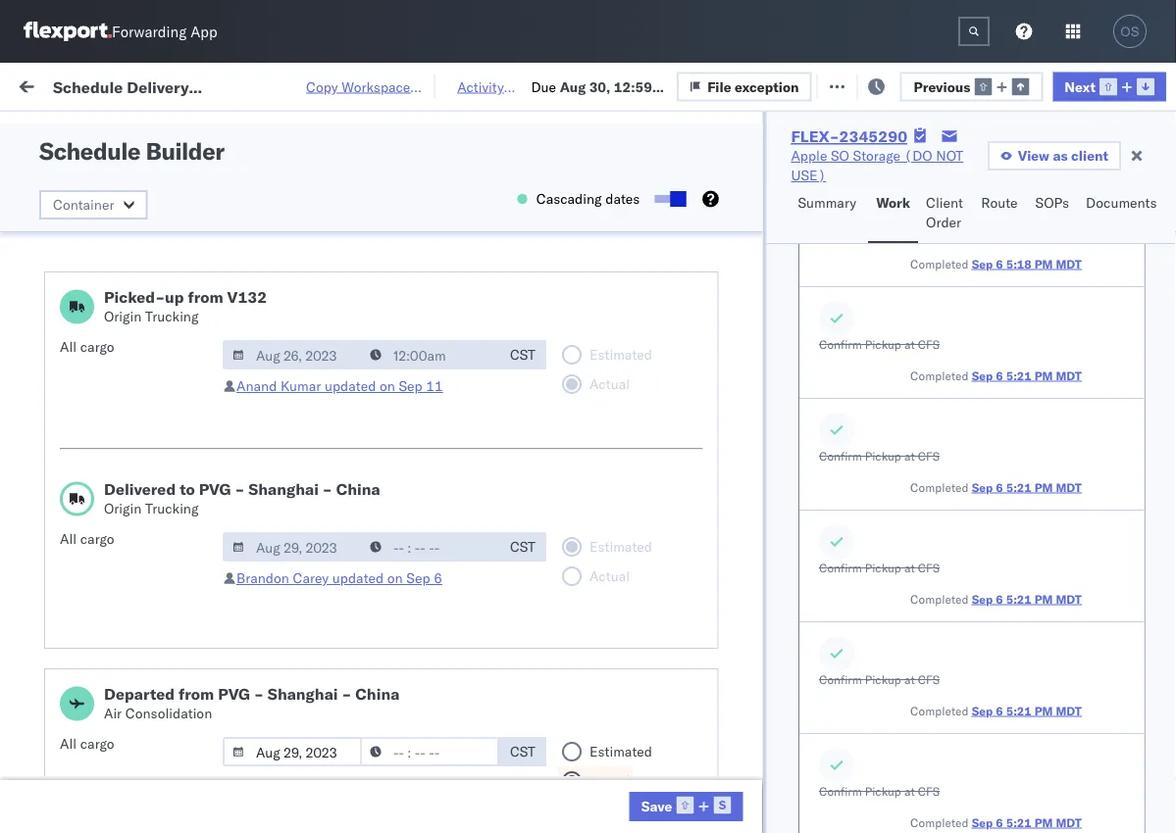 Task type: vqa. For each thing, say whether or not it's contained in the screenshot.
the rightmost Unloading
no



Task type: describe. For each thing, give the bounding box(es) containing it.
flexport for flex-189308
[[728, 487, 779, 504]]

mdt, for flex-213049
[[374, 530, 408, 547]]

sep for 3rd sep 6 5:21 pm mdt button
[[971, 592, 993, 607]]

sep for second sep 6 5:21 pm mdt button from the bottom
[[971, 704, 993, 719]]

pm for second sep 6 5:21 pm mdt button from the top of the page
[[1034, 480, 1053, 495]]

1 upload from the top
[[45, 563, 90, 580]]

5 confirm pickup at cfs from the top
[[819, 784, 940, 799]]

up
[[165, 287, 184, 307]]

confirm delivery button
[[45, 183, 149, 205]]

completed sep 6 5:18 pm mdt
[[910, 257, 1081, 271]]

client order
[[926, 194, 963, 231]]

ram
[[750, 228, 778, 245]]

client name
[[728, 160, 794, 175]]

ca down barajas
[[45, 410, 64, 427]]

am inside due aug 30, 12:59 am
[[560, 97, 582, 115]]

flexport demo consignee for flex-189308
[[728, 487, 889, 504]]

filtered by:
[[20, 120, 90, 137]]

confirm pickup from los angeles, ca
[[22, 357, 255, 374]]

consolidation
[[125, 705, 212, 723]]

0 horizontal spatial exception
[[735, 78, 799, 95]]

(0)
[[219, 76, 245, 93]]

2 resize handle column header from the left
[[498, 152, 522, 834]]

30, for the topmost schedule delivery appointment link
[[451, 271, 472, 288]]

5 sep 6 5:21 pm mdt button from the top
[[971, 816, 1081, 830]]

231855
[[1125, 185, 1176, 202]]

185756
[[1125, 228, 1176, 245]]

departed from pvg - shanghai - china air consolidation
[[104, 685, 400, 723]]

am for flex-191914
[[358, 401, 380, 418]]

2 sep 6 5:21 pm mdt button from the top
[[971, 480, 1081, 495]]

confirm pickup from new york, ny / newark, nj button
[[22, 777, 283, 819]]

1 schedule pickup from los angeles, ca link from the top
[[45, 389, 279, 428]]

sep 6 5:18 pm mdt button
[[971, 257, 1081, 271]]

import work
[[66, 76, 148, 93]]

documents inside button
[[1086, 194, 1157, 211]]

1 confirm pickup at cfs from the top
[[819, 337, 940, 352]]

clearance inside button
[[152, 649, 215, 666]]

1 xiaoyu from the left
[[728, 660, 770, 677]]

pm for first sep 6 5:21 pm mdt button from the bottom of the page
[[1034, 816, 1053, 830]]

sops button
[[1028, 185, 1078, 243]]

2 vertical spatial schedule delivery appointment button
[[41, 744, 237, 766]]

1 vertical spatial schedule delivery appointment button
[[45, 442, 241, 464]]

confirm pickup from amsterdam airport schiphol, haarlemmermeer, netherlands link
[[41, 518, 294, 576]]

5 fcl from the top
[[644, 789, 669, 806]]

due
[[531, 78, 556, 95]]

1 -- : -- -- text field from the top
[[360, 340, 499, 370]]

schedule for the middle schedule delivery appointment link
[[45, 443, 103, 460]]

demo for flex-189308
[[783, 487, 819, 504]]

1 vertical spatial schedule delivery appointment link
[[45, 442, 241, 462]]

5 ocean fcl from the top
[[600, 789, 669, 806]]

brandon
[[236, 570, 289, 587]]

at for second sep 6 5:21 pm mdt button from the top of the page
[[904, 449, 914, 464]]

1 horizontal spatial exception
[[968, 76, 1032, 93]]

confirm delivery
[[45, 184, 149, 201]]

ac
[[728, 228, 746, 245]]

jun for 15,
[[421, 444, 444, 461]]

angeles, inside confirm pickup from los angeles, ca link
[[179, 357, 233, 374]]

new
[[153, 778, 181, 796]]

integration test account - karl lagerfeld for flex-213049
[[855, 530, 1111, 547]]

ny
[[220, 778, 238, 796]]

1 vertical spatial documents
[[45, 582, 116, 599]]

unknown for bosch
[[316, 703, 378, 720]]

apple inside "apple so storage (do not use)"
[[791, 147, 827, 164]]

pickup inside "schedule pickup from los angeles international airport"
[[107, 217, 149, 234]]

1 on from the left
[[896, 444, 916, 461]]

view as client
[[1018, 147, 1109, 164]]

1 xiaoyu test client from the left
[[728, 660, 840, 677]]

los for third schedule pickup from los angeles, ca link from the bottom of the page
[[185, 390, 207, 407]]

flex-225842
[[1083, 314, 1176, 332]]

(do inside "apple so storage (do not use)"
[[904, 147, 933, 164]]

account for flex-224885
[[956, 789, 1008, 806]]

2023 for flex-234529
[[476, 746, 510, 763]]

cascading
[[536, 190, 602, 207]]

schedule for flex-188940 schedule pickup from los angeles, ca link
[[45, 692, 103, 709]]

consignee inside 'consignee' button
[[855, 160, 912, 175]]

1 flex-191914 from the top
[[1083, 142, 1176, 159]]

exception: missing bill of lading numbers button
[[41, 130, 294, 171]]

container
[[53, 196, 114, 213]]

appointment for the bottommost schedule delivery appointment link
[[157, 745, 237, 762]]

schiphol,
[[41, 539, 100, 556]]

confirm pickup from amsterdam airport schiphol, haarlemmermeer, netherlands
[[41, 519, 292, 576]]

from inside picked-up from v132 origin trucking
[[188, 287, 223, 307]]

2 191914 from the top
[[1125, 401, 1176, 418]]

2 234529 from the top
[[1125, 746, 1176, 763]]

of inside button
[[130, 616, 143, 633]]

from for schedule pickup from los angeles, ca link corresponding to flex-189308
[[153, 476, 181, 493]]

1 ag from the left
[[920, 444, 939, 461]]

cfs for 5th sep 6 5:21 pm mdt button from the bottom of the page's confirm pickup at cfs button
[[917, 337, 940, 352]]

all cargo for picked-
[[60, 338, 114, 356]]

suitsupply
[[1024, 185, 1089, 202]]

confirm for confirm pickup from amsterdam airport schiphol, haarlemmermeer, netherlands 'link'
[[41, 519, 91, 537]]

fcl for flexport demo consignee
[[644, 401, 669, 418]]

storage inside "apple so storage (do not use)"
[[853, 147, 901, 164]]

dates
[[606, 190, 640, 207]]

ocean fcl for xiaoyu test client
[[600, 660, 669, 677]]

2 integration test account - on ag from the left
[[855, 444, 1067, 461]]

haarlemmermeer,
[[104, 539, 215, 556]]

work button
[[868, 185, 918, 243]]

3 confirm pickup at cfs from the top
[[819, 561, 940, 575]]

delivery for the schedule delivery appointment button to the top
[[103, 270, 153, 287]]

pickup inside confirm pickup from los angeles, ca link
[[75, 357, 118, 374]]

1 integration test account - on ag from the left
[[728, 444, 939, 461]]

30, for the bottommost schedule delivery appointment link
[[451, 746, 472, 763]]

3 sep 6 5:21 pm mdt button from the top
[[971, 592, 1081, 607]]

1 vertical spatial work
[[876, 194, 910, 211]]

use) inside "apple so storage (do not use)"
[[791, 167, 826, 184]]

2 upload customs clearance documents link from the top
[[45, 648, 279, 687]]

airport inside confirm pickup from amsterdam airport schiphol, haarlemmermeer, netherlands
[[248, 519, 292, 537]]

studio apparel
[[728, 314, 820, 332]]

0 vertical spatial schedule delivery appointment link
[[41, 269, 237, 289]]

jun for 11,
[[412, 573, 434, 591]]

confirm for confirm delivery link on the top
[[45, 184, 95, 201]]

on for delivered to pvg - shanghai - china
[[387, 570, 403, 587]]

order
[[926, 214, 962, 231]]

ca up schiphol, at left bottom
[[45, 496, 64, 513]]

lagerfeld for flex-213049
[[1052, 530, 1111, 547]]

schedule for schedule pickup from los angeles international airport link
[[45, 217, 103, 234]]

2 flex-234529 from the top
[[1083, 746, 1176, 763]]

cascading dates
[[536, 190, 640, 207]]

3 resize handle column header from the left
[[567, 152, 591, 834]]

ca up newark,
[[45, 712, 64, 729]]

schedule for the bottommost schedule delivery appointment link
[[41, 745, 99, 762]]

completed sep 6 5:21 pm mdt for 3rd sep 6 5:21 pm mdt button
[[910, 592, 1081, 607]]

exception: missing bill of lading numbers link
[[41, 130, 294, 169]]

appointment for the topmost schedule delivery appointment link
[[157, 270, 237, 287]]

exception: missing bill of lading numbers
[[41, 131, 244, 168]]

from for third schedule pickup from los angeles, ca link from the bottom of the page
[[153, 390, 181, 407]]

205 on track
[[352, 76, 432, 93]]

integration test account - karl lagerfeld for flex-213038
[[855, 573, 1111, 591]]

updated for picked-up from v132
[[325, 378, 376, 395]]

angeles, left kumar
[[210, 390, 264, 407]]

completed sep 6 5:21 pm mdt for first sep 6 5:21 pm mdt button from the bottom of the page
[[910, 816, 1081, 830]]

flex
[[1052, 160, 1074, 175]]

3 ocean fcl from the top
[[600, 573, 669, 591]]

builder
[[146, 136, 224, 166]]

filters
[[565, 76, 604, 93]]

confirm pickup at cfs button for 5th sep 6 5:21 pm mdt button from the bottom of the page
[[819, 336, 940, 352]]

delivery up upload customs clearance documents button
[[146, 616, 197, 633]]

app
[[190, 22, 217, 41]]

2 bookings from the top
[[855, 401, 913, 418]]

2 unknown from the top
[[316, 358, 378, 375]]

barajas
[[45, 323, 92, 340]]

30, inside due aug 30, 12:59 am
[[589, 78, 611, 95]]

7 resize handle column header from the left
[[1141, 152, 1164, 834]]

1 191914 from the top
[[1125, 142, 1176, 159]]

not inside "apple so storage (do not use)"
[[936, 147, 964, 164]]

route button
[[974, 185, 1028, 243]]

client
[[1071, 147, 1109, 164]]

schedule pickup from los angeles, ca link for flex-188940
[[45, 691, 279, 730]]

flex-166211
[[1083, 358, 1176, 375]]

confirm pickup at cfs button for 3rd sep 6 5:21 pm mdt button
[[819, 560, 940, 576]]

flex-238969
[[1083, 444, 1176, 461]]

save button
[[629, 793, 743, 822]]

confirm for confirm pickup at cfs button for first sep 6 5:21 pm mdt button from the bottom of the page
[[819, 784, 862, 799]]

completed sep 6 5:21 pm mdt for second sep 6 5:21 pm mdt button from the bottom
[[910, 704, 1081, 719]]

confirm pickup from los angeles, ca button
[[22, 356, 255, 377]]

upload customs clearance documents button
[[45, 648, 279, 689]]

pm for sep 6 5:18 pm mdt button
[[1034, 257, 1053, 271]]

/
[[241, 778, 250, 796]]

container button
[[39, 190, 148, 220]]

client name button
[[718, 156, 826, 176]]

aug for the bottommost schedule delivery appointment link
[[421, 746, 448, 763]]

documents button
[[1078, 185, 1169, 243]]

2023 for flex-213038
[[462, 573, 496, 591]]

forwarding app
[[112, 22, 217, 41]]

12:59 am mst, feb 28, 2023
[[316, 401, 507, 418]]

flex-213049
[[1083, 530, 1176, 547]]

id
[[1077, 160, 1089, 175]]

flex-224885
[[1083, 789, 1176, 806]]

2 confirm pickup at cfs from the top
[[819, 449, 940, 464]]

message (0)
[[164, 76, 245, 93]]

no
[[160, 122, 176, 136]]

2 vertical spatial schedule delivery appointment link
[[41, 744, 237, 764]]

anand kumar updated on sep 11 button
[[236, 378, 443, 395]]

reset to default filters
[[457, 76, 604, 93]]

1 schedule pickup from los angeles, ca from the top
[[45, 390, 264, 427]]

pm for 3rd sep 6 5:21 pm mdt button
[[1034, 592, 1053, 607]]

upload proof of delivery link
[[45, 615, 197, 634]]

os button
[[1108, 9, 1153, 54]]

filtered
[[20, 120, 67, 137]]

delivery for middle the schedule delivery appointment button
[[107, 443, 157, 460]]

confirm pickup at cfs button for second sep 6 5:21 pm mdt button from the bottom
[[819, 672, 940, 688]]

cst for departed from pvg - shanghai - china
[[510, 744, 536, 761]]

mdt for 3rd sep 6 5:21 pm mdt button
[[1056, 592, 1081, 607]]

sep for sep 6 5:18 pm mdt button
[[971, 257, 993, 271]]

confirm pickup from new york, ny / newark, nj link
[[22, 777, 283, 817]]

759 at risk
[[261, 76, 329, 93]]

import work button
[[59, 63, 156, 107]]

schedule pickup from los angeles, ca link for flex-189308
[[45, 475, 279, 515]]

cargo for departed
[[80, 736, 114, 753]]

213038
[[1125, 573, 1176, 591]]

ba
[[1166, 76, 1176, 93]]

from for schedule pickup from madrid– barajas airport, madrid, spain 'link'
[[153, 304, 181, 321]]

pvg for to
[[199, 480, 231, 499]]

flex id button
[[1042, 156, 1176, 176]]

2 -- : -- -- text field from the top
[[360, 738, 499, 767]]

updated for delivered to pvg - shanghai - china
[[332, 570, 384, 587]]

mmm d, yyyy text field for -
[[223, 533, 362, 562]]

2023 for flex-191914
[[473, 401, 507, 418]]

12:59 am mdt, jun 15, 2023
[[316, 444, 506, 461]]

11
[[426, 378, 443, 395]]

2 on from the left
[[1024, 444, 1044, 461]]

unknown for flexport
[[316, 487, 378, 504]]

schedule builder
[[39, 136, 224, 166]]

reset to default filters button
[[445, 70, 616, 100]]

5:21 for second sep 6 5:21 pm mdt button from the bottom
[[1006, 704, 1031, 719]]

china for delivered to pvg - shanghai - china
[[336, 480, 380, 499]]

1 sep 6 5:21 pm mdt button from the top
[[971, 368, 1081, 383]]

mdt, for flex-238969
[[384, 444, 418, 461]]

3 fcl from the top
[[644, 573, 669, 591]]

aug inside due aug 30, 12:59 am
[[560, 78, 586, 95]]

bookings test consignee for flex-189308
[[855, 487, 1012, 504]]

lading
[[202, 131, 244, 148]]

2 xiaoyu test client from the left
[[855, 660, 967, 677]]

integration for flex-238969
[[855, 444, 923, 461]]

188940
[[1125, 703, 1176, 720]]

karl for flex-213049
[[1024, 530, 1049, 547]]

workitem
[[22, 160, 73, 175]]

picked-
[[104, 287, 165, 307]]

2023 for flex-213049
[[459, 530, 493, 547]]

2 flex-191914 from the top
[[1083, 401, 1176, 418]]

vandelay west
[[855, 358, 947, 375]]

6 resize handle column header from the left
[[1018, 152, 1042, 834]]

due aug 30, 12:59 am
[[531, 78, 652, 115]]

0 horizontal spatial file
[[707, 78, 731, 95]]

2 bookings test consignee from the top
[[855, 401, 1012, 418]]

2 ag from the left
[[1048, 444, 1067, 461]]

upload for upload customs clearance documents button
[[45, 649, 90, 666]]



Task type: locate. For each thing, give the bounding box(es) containing it.
flex-191914 up flex-238969
[[1083, 401, 1176, 418]]

3 flexport demo consignee from the top
[[728, 487, 889, 504]]

shanghai down 1:00
[[268, 685, 338, 704]]

1:00 am mdt, sep 11, 2023
[[316, 660, 500, 677]]

1 mdt from the top
[[1056, 257, 1081, 271]]

completed for sep 6 5:18 pm mdt button
[[910, 257, 968, 271]]

pickup inside schedule pickup from madrid– barajas airport, madrid, spain
[[107, 304, 149, 321]]

11,
[[438, 573, 459, 591], [441, 660, 462, 677]]

2 vertical spatial schedule pickup from los angeles, ca link
[[45, 691, 279, 730]]

on right 205
[[381, 76, 396, 93]]

0 vertical spatial schedule delivery appointment button
[[41, 269, 237, 291]]

1 vertical spatial schedule pickup from los angeles, ca
[[45, 476, 264, 513]]

0 vertical spatial to
[[498, 76, 511, 93]]

12:59 for flex-191914
[[316, 401, 354, 418]]

MMM D, YYYY text field
[[223, 340, 362, 370], [223, 533, 362, 562], [223, 738, 362, 767]]

appointment up york,
[[157, 745, 237, 762]]

of inside exception: missing bill of lading numbers
[[186, 131, 199, 148]]

0 vertical spatial flex-191914
[[1083, 142, 1176, 159]]

0 horizontal spatial vandelay
[[728, 358, 785, 375]]

1 all from the top
[[60, 338, 77, 356]]

2 vertical spatial schedule delivery appointment
[[41, 745, 237, 762]]

delivery up delivered
[[107, 443, 157, 460]]

angeles, down upload customs clearance documents button
[[210, 692, 264, 709]]

1 all cargo from the top
[[60, 338, 114, 356]]

sep for second sep 6 5:21 pm mdt button from the top of the page
[[971, 480, 993, 495]]

mdt for second sep 6 5:21 pm mdt button from the bottom
[[1056, 704, 1081, 719]]

0 vertical spatial origin
[[104, 308, 142, 325]]

upload customs clearance documents inside upload customs clearance documents button
[[45, 649, 215, 686]]

12:59
[[614, 78, 652, 95], [316, 271, 354, 288], [316, 401, 354, 418], [316, 444, 354, 461], [316, 746, 354, 763]]

2 integration test account - karl lagerfeld from the top
[[855, 573, 1111, 591]]

pickup inside confirm pickup from amsterdam airport schiphol, haarlemmermeer, netherlands
[[95, 519, 137, 537]]

from inside confirm pickup from new york, ny / newark, nj
[[121, 778, 150, 796]]

all up newark,
[[60, 736, 77, 753]]

karl left flex-213038
[[1024, 573, 1049, 591]]

pvg for from
[[218, 685, 250, 704]]

confirm pickup from amsterdam airport schiphol, haarlemmermeer, netherlands button
[[41, 518, 294, 576]]

3 bookings test consignee from the top
[[855, 487, 1012, 504]]

airport up picked-
[[128, 237, 172, 254]]

ocean for 4:00 pm mdt, jun 11, 2023
[[600, 573, 641, 591]]

2 demo from the top
[[783, 401, 819, 418]]

from for schedule pickup from los angeles international airport link
[[153, 217, 181, 234]]

234529 down 185756 at the right of page
[[1125, 271, 1176, 288]]

1 vertical spatial clearance
[[152, 649, 215, 666]]

cargo for picked-
[[80, 338, 114, 356]]

2 completed from the top
[[910, 368, 968, 383]]

ocean for 12:59 am mst, feb 28, 2023
[[600, 401, 641, 418]]

upload down the upload proof of delivery button
[[45, 649, 90, 666]]

ocean for unknown
[[600, 358, 641, 375]]

documents
[[1086, 194, 1157, 211], [45, 582, 116, 599], [45, 669, 116, 686]]

191914 up 238969
[[1125, 401, 1176, 418]]

anand
[[236, 378, 277, 395]]

estimated
[[590, 744, 652, 761]]

0 vertical spatial 12:59 am mdt, aug 30, 2023
[[316, 271, 510, 288]]

mmm d, yyyy text field up kumar
[[223, 340, 362, 370]]

-- : -- -- text field down "1:00 am mdt, sep 11, 2023"
[[360, 738, 499, 767]]

1 vertical spatial karl
[[1024, 573, 1049, 591]]

mdt for first sep 6 5:21 pm mdt button from the bottom of the page
[[1056, 816, 1081, 830]]

1 vertical spatial all
[[60, 531, 77, 548]]

jun
[[421, 444, 444, 461], [412, 573, 434, 591]]

0 horizontal spatial file exception
[[707, 78, 799, 95]]

4 5:21 from the top
[[1006, 704, 1031, 719]]

5:21 for 3rd sep 6 5:21 pm mdt button
[[1006, 592, 1031, 607]]

0 vertical spatial mmm d, yyyy text field
[[223, 340, 362, 370]]

0 vertical spatial jun
[[421, 444, 444, 461]]

2 mdt from the top
[[1056, 368, 1081, 383]]

documents down netherlands
[[45, 582, 116, 599]]

to for default
[[498, 76, 511, 93]]

1 vertical spatial flex-234529
[[1083, 746, 1176, 763]]

1 cst from the top
[[510, 346, 536, 363]]

studio
[[728, 314, 768, 332]]

exception up client name button
[[735, 78, 799, 95]]

0 vertical spatial pvg
[[199, 480, 231, 499]]

origin inside delivered to pvg - shanghai - china origin trucking
[[104, 500, 142, 517]]

4 completed from the top
[[910, 592, 968, 607]]

consignee button
[[846, 156, 1022, 176]]

12:59 am mdt, aug 30, 2023 for the bottommost schedule delivery appointment link
[[316, 746, 510, 763]]

confirm for 5th sep 6 5:21 pm mdt button from the bottom of the page's confirm pickup at cfs button
[[819, 337, 862, 352]]

ocean for 1:00 am mdt, sep 11, 2023
[[600, 660, 641, 677]]

2023
[[476, 271, 510, 288], [473, 401, 507, 418], [472, 444, 506, 461], [459, 530, 493, 547], [462, 573, 496, 591], [466, 660, 500, 677], [476, 746, 510, 763]]

so inside "apple so storage (do not use)"
[[831, 147, 850, 164]]

1 vertical spatial upload customs clearance documents link
[[45, 648, 279, 687]]

apple so storage (do not use) inside apple so storage (do not use) link
[[791, 147, 964, 184]]

1 upload customs clearance documents link from the top
[[45, 562, 279, 601]]

exception
[[968, 76, 1032, 93], [735, 78, 799, 95]]

confirm inside confirm pickup from new york, ny / newark, nj
[[22, 778, 72, 796]]

1 upload customs clearance documents from the top
[[45, 563, 215, 599]]

unknown for ac
[[316, 228, 378, 245]]

3 confirm pickup at cfs button from the top
[[819, 560, 940, 576]]

upload customs clearance documents up 'upload proof of delivery'
[[45, 563, 215, 599]]

0 vertical spatial cst
[[510, 346, 536, 363]]

schedule delivery appointment up schedule pickup from madrid– barajas airport, madrid, spain
[[41, 270, 237, 287]]

from up the madrid,
[[153, 304, 181, 321]]

all cargo for delivered
[[60, 531, 114, 548]]

:
[[152, 122, 155, 136]]

ca inside confirm pickup from los angeles, ca link
[[237, 357, 255, 374]]

trucking inside picked-up from v132 origin trucking
[[145, 308, 199, 325]]

None text field
[[958, 17, 990, 46]]

0 vertical spatial documents
[[1086, 194, 1157, 211]]

1 bookings test consignee from the top
[[855, 142, 1012, 159]]

2 vertical spatial documents
[[45, 669, 116, 686]]

documents down proof
[[45, 669, 116, 686]]

mdt for sep 6 5:18 pm mdt button
[[1056, 257, 1081, 271]]

1 cfs from the top
[[917, 337, 940, 352]]

of right bill at the left of page
[[186, 131, 199, 148]]

1 vertical spatial --
[[855, 314, 872, 332]]

0 vertical spatial trucking
[[145, 308, 199, 325]]

all cargo for departed
[[60, 736, 114, 753]]

schedule for schedule pickup from madrid– barajas airport, madrid, spain 'link'
[[45, 304, 103, 321]]

12:59 down the anand kumar updated on sep 11
[[316, 401, 354, 418]]

1 vertical spatial china
[[355, 685, 400, 704]]

0 vertical spatial flexport demo consignee
[[728, 142, 889, 159]]

at for first sep 6 5:21 pm mdt button from the bottom of the page
[[904, 784, 914, 799]]

schedule for third schedule pickup from los angeles, ca link from the bottom of the page
[[45, 390, 103, 407]]

confirm pickup at cfs
[[819, 337, 940, 352], [819, 449, 940, 464], [819, 561, 940, 575], [819, 672, 940, 687], [819, 784, 940, 799]]

2345290
[[839, 127, 907, 146]]

2 origin from the top
[[104, 500, 142, 517]]

0 vertical spatial flex-234529
[[1083, 271, 1176, 288]]

lagerfeld
[[1052, 530, 1111, 547], [1052, 573, 1111, 591]]

at
[[290, 76, 303, 93], [904, 337, 914, 352], [904, 449, 914, 464], [904, 561, 914, 575], [904, 672, 914, 687], [904, 784, 914, 799]]

from inside "schedule pickup from los angeles international airport"
[[153, 217, 181, 234]]

4 mdt from the top
[[1056, 592, 1081, 607]]

shanghai inside delivered to pvg - shanghai - china origin trucking
[[248, 480, 319, 499]]

12:59 for flex-234529
[[316, 746, 354, 763]]

4 confirm pickup at cfs from the top
[[819, 672, 940, 687]]

ocean
[[600, 358, 641, 375], [600, 401, 641, 418], [600, 444, 641, 461], [600, 573, 641, 591], [600, 660, 641, 677], [770, 703, 811, 720], [600, 789, 641, 806]]

netherlands
[[41, 559, 118, 576]]

china inside delivered to pvg - shanghai - china origin trucking
[[336, 480, 380, 499]]

213049
[[1125, 530, 1176, 547]]

1 flexport demo consignee from the top
[[728, 142, 889, 159]]

1 vertical spatial bookings
[[855, 401, 913, 418]]

los down the madrid,
[[153, 357, 175, 374]]

3 cargo from the top
[[80, 736, 114, 753]]

workitem button
[[12, 156, 284, 176]]

None checkbox
[[655, 195, 682, 203]]

2 vertical spatial 30,
[[451, 746, 472, 763]]

1 horizontal spatial airport
[[248, 519, 292, 537]]

confirm for confirm pickup from new york, ny / newark, nj link
[[22, 778, 72, 796]]

client
[[728, 160, 760, 175], [926, 194, 963, 211], [803, 660, 840, 677], [930, 660, 967, 677]]

jun left 15,
[[421, 444, 444, 461]]

1 cargo from the top
[[80, 338, 114, 356]]

trucking inside delivered to pvg - shanghai - china origin trucking
[[145, 500, 199, 517]]

6 mdt from the top
[[1056, 816, 1081, 830]]

189308
[[1125, 487, 1176, 504]]

previous button
[[900, 72, 1043, 101]]

1 horizontal spatial file exception
[[941, 76, 1032, 93]]

2 12:59 am mdt, aug 30, 2023 from the top
[[316, 746, 510, 763]]

1 mmm d, yyyy text field from the top
[[223, 340, 362, 370]]

from for flex-188940 schedule pickup from los angeles, ca link
[[153, 692, 181, 709]]

1 horizontal spatial to
[[498, 76, 511, 93]]

confirm inside button
[[45, 184, 95, 201]]

12:59 inside due aug 30, 12:59 am
[[614, 78, 652, 95]]

cst for delivered to pvg - shanghai - china
[[510, 539, 536, 556]]

cfs for confirm pickup at cfs button related to second sep 6 5:21 pm mdt button from the bottom
[[917, 672, 940, 687]]

2 -- from the top
[[855, 314, 872, 332]]

schedule pickup from los angeles, ca down confirm pickup from los angeles, ca button
[[45, 390, 264, 427]]

los inside button
[[153, 357, 175, 374]]

from for confirm pickup from los angeles, ca link
[[121, 357, 150, 374]]

cargo up nj
[[80, 736, 114, 753]]

2 completed sep 6 5:21 pm mdt from the top
[[910, 480, 1081, 495]]

2 schedule pickup from los angeles, ca from the top
[[45, 476, 264, 513]]

759
[[261, 76, 287, 93]]

4 cfs from the top
[[917, 672, 940, 687]]

2 vertical spatial schedule pickup from los angeles, ca
[[45, 692, 264, 729]]

york,
[[185, 778, 216, 796]]

1 vertical spatial demo
[[783, 401, 819, 418]]

confirm pickup at cfs button for second sep 6 5:21 pm mdt button from the top of the page
[[819, 448, 940, 464]]

0 vertical spatial all cargo
[[60, 338, 114, 356]]

mdt, for flex-213038
[[374, 573, 408, 591]]

apple so storage (do not use)
[[791, 147, 964, 184], [728, 271, 939, 288], [855, 271, 1067, 288], [728, 617, 939, 634], [855, 617, 1067, 634], [728, 746, 939, 763], [855, 746, 1067, 763]]

schedule pickup from madrid– barajas airport, madrid, spain link
[[45, 303, 279, 342]]

china up "3:59"
[[336, 480, 380, 499]]

0 vertical spatial on
[[381, 76, 396, 93]]

6 completed from the top
[[910, 816, 968, 830]]

delivered
[[104, 480, 176, 499]]

cfs for confirm pickup at cfs button for 3rd sep 6 5:21 pm mdt button
[[917, 561, 940, 575]]

1 vertical spatial aug
[[421, 271, 448, 288]]

--
[[855, 228, 872, 245], [855, 314, 872, 332]]

delivery for the schedule delivery appointment button to the bottom
[[103, 745, 153, 762]]

1 vertical spatial trucking
[[145, 500, 199, 517]]

completed
[[910, 257, 968, 271], [910, 368, 968, 383], [910, 480, 968, 495], [910, 592, 968, 607], [910, 704, 968, 719], [910, 816, 968, 830]]

12:59 for flex-238969
[[316, 444, 354, 461]]

pvg
[[199, 480, 231, 499], [218, 685, 250, 704]]

3 flexport from the top
[[728, 487, 779, 504]]

4 ocean fcl from the top
[[600, 660, 669, 677]]

vandelay left 'west'
[[855, 358, 912, 375]]

0 horizontal spatial on
[[896, 444, 916, 461]]

1 vertical spatial 11,
[[441, 660, 462, 677]]

3 all from the top
[[60, 736, 77, 753]]

1 vertical spatial shanghai
[[268, 685, 338, 704]]

0 vertical spatial upload customs clearance documents
[[45, 563, 215, 599]]

28,
[[448, 401, 469, 418]]

save
[[641, 798, 672, 815]]

1 demo from the top
[[783, 142, 819, 159]]

0 vertical spatial of
[[186, 131, 199, 148]]

airport down delivered to pvg - shanghai - china origin trucking
[[248, 519, 292, 537]]

cargo up confirm pickup from los angeles, ca
[[80, 338, 114, 356]]

ocean for 12:59 am mdt, jun 15, 2023
[[600, 444, 641, 461]]

-- for ac ram
[[855, 228, 872, 245]]

all
[[60, 338, 77, 356], [60, 531, 77, 548], [60, 736, 77, 753]]

all for delivered
[[60, 531, 77, 548]]

0 vertical spatial china
[[336, 480, 380, 499]]

china down "1:00 am mdt, sep 11, 2023"
[[355, 685, 400, 704]]

forwarding
[[112, 22, 187, 41]]

view as client button
[[988, 141, 1121, 171]]

2 vertical spatial flexport demo consignee
[[728, 487, 889, 504]]

5:21 for first sep 6 5:21 pm mdt button from the bottom of the page
[[1006, 816, 1031, 830]]

1 vertical spatial origin
[[104, 500, 142, 517]]

2 flexport demo consignee from the top
[[728, 401, 889, 418]]

schedule pickup from los angeles, ca for flex-189308
[[45, 476, 264, 513]]

confirm pickup at cfs button
[[819, 336, 940, 352], [819, 448, 940, 464], [819, 560, 940, 576], [819, 672, 940, 688], [819, 784, 940, 800]]

vandelay for vandelay west
[[855, 358, 912, 375]]

angeles, down spain
[[179, 357, 233, 374]]

0 vertical spatial 30,
[[589, 78, 611, 95]]

2 schedule pickup from los angeles, ca link from the top
[[45, 475, 279, 515]]

los left anand
[[185, 390, 207, 407]]

1 vertical spatial all cargo
[[60, 531, 114, 548]]

2 trucking from the top
[[145, 500, 199, 517]]

cfs for confirm pickup at cfs button for first sep 6 5:21 pm mdt button from the bottom of the page
[[917, 784, 940, 799]]

bookings test consignee for flex-191914
[[855, 142, 1012, 159]]

-- up vandelay west
[[855, 314, 872, 332]]

documents inside button
[[45, 669, 116, 686]]

account for flex-213049
[[956, 530, 1008, 547]]

completed for second sep 6 5:21 pm mdt button from the bottom
[[910, 704, 968, 719]]

integration for flex-213038
[[855, 573, 923, 591]]

work right import
[[114, 76, 148, 93]]

cfs for second sep 6 5:21 pm mdt button from the top of the page confirm pickup at cfs button
[[917, 449, 940, 464]]

mmm d, yyyy text field up /
[[223, 738, 362, 767]]

ca up anand
[[237, 357, 255, 374]]

file exception up 'view'
[[941, 76, 1032, 93]]

pm for second sep 6 5:21 pm mdt button from the bottom
[[1034, 704, 1053, 719]]

2 cst from the top
[[510, 539, 536, 556]]

missing
[[111, 131, 159, 148]]

test
[[916, 142, 942, 159], [927, 185, 953, 202], [916, 401, 942, 418], [799, 444, 825, 461], [927, 444, 953, 461], [916, 487, 942, 504], [927, 530, 953, 547], [927, 573, 953, 591], [773, 660, 799, 677], [901, 660, 927, 677], [814, 703, 840, 720], [927, 789, 953, 806]]

1 vertical spatial schedule pickup from los angeles, ca link
[[45, 475, 279, 515]]

11, for jun
[[438, 573, 459, 591]]

1 horizontal spatial xiaoyu
[[855, 660, 897, 677]]

shanghai up "3:59"
[[248, 480, 319, 499]]

appointment up delivered to pvg - shanghai - china origin trucking
[[161, 443, 241, 460]]

previous
[[914, 78, 971, 95]]

2 vertical spatial upload
[[45, 649, 90, 666]]

apple so storage (do not use) link
[[791, 146, 988, 185]]

11, down 4:00 pm mdt, jun 11, 2023
[[441, 660, 462, 677]]

1 -- from the top
[[855, 228, 872, 245]]

1 vertical spatial appointment
[[161, 443, 241, 460]]

all left the airport, at the top left of page
[[60, 338, 77, 356]]

xiaoyu test client
[[728, 660, 840, 677], [855, 660, 967, 677]]

sep for first sep 6 5:21 pm mdt button from the bottom of the page
[[971, 816, 993, 830]]

origin down delivered
[[104, 500, 142, 517]]

origin inside picked-up from v132 origin trucking
[[104, 308, 142, 325]]

to inside delivered to pvg - shanghai - china origin trucking
[[180, 480, 195, 499]]

upload left proof
[[45, 616, 90, 633]]

2 clearance from the top
[[152, 649, 215, 666]]

integration for flex-213049
[[855, 530, 923, 547]]

1 horizontal spatial xiaoyu test client
[[855, 660, 967, 677]]

from down workitem button
[[153, 217, 181, 234]]

1 vertical spatial upload customs clearance documents
[[45, 649, 215, 686]]

4 completed sep 6 5:21 pm mdt from the top
[[910, 704, 1081, 719]]

schedule inside "schedule pickup from los angeles international airport"
[[45, 217, 103, 234]]

1 vertical spatial bookings test consignee
[[855, 401, 1012, 418]]

to up amsterdam
[[180, 480, 195, 499]]

file exception button
[[910, 70, 1045, 100], [910, 70, 1045, 100], [677, 72, 812, 101], [677, 72, 812, 101]]

0 horizontal spatial work
[[114, 76, 148, 93]]

12:59 right v132
[[316, 271, 354, 288]]

amsterdam
[[173, 519, 245, 537]]

kumar
[[281, 378, 321, 395]]

from inside confirm pickup from amsterdam airport schiphol, haarlemmermeer, netherlands
[[141, 519, 170, 537]]

1 vertical spatial flex-191914
[[1083, 401, 1176, 418]]

at for 5th sep 6 5:21 pm mdt button from the bottom of the page
[[904, 337, 914, 352]]

4 confirm pickup at cfs button from the top
[[819, 672, 940, 688]]

pvg up amsterdam
[[199, 480, 231, 499]]

2 karl from the top
[[1024, 573, 1049, 591]]

shanghai for to
[[248, 480, 319, 499]]

all cargo up confirm pickup from los angeles, ca
[[60, 338, 114, 356]]

1 ocean fcl from the top
[[600, 358, 669, 375]]

appointment up madrid–
[[157, 270, 237, 287]]

to
[[498, 76, 511, 93], [180, 480, 195, 499]]

2 vertical spatial cargo
[[80, 736, 114, 753]]

integration test account - karl lagerfeld
[[855, 530, 1111, 547], [855, 573, 1111, 591]]

0 vertical spatial work
[[114, 76, 148, 93]]

on down vandelay west
[[896, 444, 916, 461]]

resize handle column header
[[281, 152, 304, 834], [498, 152, 522, 834], [567, 152, 591, 834], [695, 152, 718, 834], [822, 152, 846, 834], [1018, 152, 1042, 834], [1141, 152, 1164, 834]]

0 vertical spatial shanghai
[[248, 480, 319, 499]]

delivery
[[99, 184, 149, 201], [103, 270, 153, 287], [107, 443, 157, 460], [146, 616, 197, 633], [103, 745, 153, 762]]

mdt, for flex-234529
[[384, 746, 418, 763]]

flex-234529 down flex-188940
[[1083, 746, 1176, 763]]

1 resize handle column header from the left
[[281, 152, 304, 834]]

on for picked-up from v132
[[380, 378, 395, 395]]

3 bookings from the top
[[855, 487, 913, 504]]

2 flexport from the top
[[728, 401, 779, 418]]

upload customs clearance documents link down haarlemmermeer,
[[45, 562, 279, 601]]

schedule pickup from los angeles, ca up haarlemmermeer,
[[45, 476, 264, 513]]

los up amsterdam
[[185, 476, 207, 493]]

mmm d, yyyy text field up carey
[[223, 533, 362, 562]]

trucking down up
[[145, 308, 199, 325]]

1 unknown from the top
[[316, 228, 378, 245]]

bookings test consignee
[[855, 142, 1012, 159], [855, 401, 1012, 418], [855, 487, 1012, 504]]

pvg inside the departed from pvg - shanghai - china air consolidation
[[218, 685, 250, 704]]

los for schedule pickup from los angeles, ca link corresponding to flex-189308
[[185, 476, 207, 493]]

on
[[381, 76, 396, 93], [380, 378, 395, 395], [387, 570, 403, 587]]

schedule delivery appointment for the topmost schedule delivery appointment link
[[41, 270, 237, 287]]

newark,
[[22, 798, 73, 815]]

to right reset
[[498, 76, 511, 93]]

from inside the departed from pvg - shanghai - china air consolidation
[[179, 685, 214, 704]]

updated right kumar
[[325, 378, 376, 395]]

flex-188940
[[1083, 703, 1176, 720]]

from down the airport, at the top left of page
[[121, 357, 150, 374]]

file exception up client name button
[[707, 78, 799, 95]]

schedule for schedule pickup from los angeles, ca link corresponding to flex-189308
[[45, 476, 103, 493]]

demo for flex-191914
[[783, 142, 819, 159]]

flex id
[[1052, 160, 1089, 175]]

upload customs clearance documents down the upload proof of delivery button
[[45, 649, 215, 686]]

0 horizontal spatial of
[[130, 616, 143, 633]]

1 clearance from the top
[[152, 563, 215, 580]]

ac ram
[[728, 228, 778, 245]]

delivery up confirm pickup from new york, ny / newark, nj
[[103, 745, 153, 762]]

15,
[[447, 444, 469, 461]]

appointment
[[157, 270, 237, 287], [161, 443, 241, 460], [157, 745, 237, 762]]

1 vertical spatial mmm d, yyyy text field
[[223, 533, 362, 562]]

flex-213049 button
[[1052, 525, 1176, 553], [1052, 525, 1176, 553]]

1 vertical spatial 12:59 am mdt, aug 30, 2023
[[316, 746, 510, 763]]

0 vertical spatial lagerfeld
[[1052, 530, 1111, 547]]

1 vertical spatial flexport
[[728, 401, 779, 418]]

bill
[[163, 131, 183, 148]]

flexport. image
[[24, 22, 112, 41]]

1 234529 from the top
[[1125, 271, 1176, 288]]

proof
[[93, 616, 127, 633]]

2 vertical spatial all
[[60, 736, 77, 753]]

to inside reset to default filters button
[[498, 76, 511, 93]]

shanghai inside the departed from pvg - shanghai - china air consolidation
[[268, 685, 338, 704]]

pickup inside confirm pickup from new york, ny / newark, nj
[[75, 778, 118, 796]]

schedule delivery appointment button up delivered
[[45, 442, 241, 464]]

am for flex-234529
[[358, 746, 380, 763]]

sops
[[1036, 194, 1069, 211]]

1 vertical spatial cst
[[510, 539, 536, 556]]

1 origin from the top
[[104, 308, 142, 325]]

schedule
[[39, 136, 140, 166], [45, 217, 103, 234], [41, 270, 99, 287], [45, 304, 103, 321], [45, 390, 103, 407], [45, 443, 103, 460], [45, 476, 103, 493], [45, 692, 103, 709], [41, 745, 99, 762]]

1 vertical spatial cargo
[[80, 531, 114, 548]]

0 vertical spatial bookings
[[855, 142, 913, 159]]

schedule pickup from los angeles international airport link
[[45, 216, 279, 256]]

5 cfs from the top
[[917, 784, 940, 799]]

bosch
[[728, 703, 767, 720]]

0 vertical spatial appointment
[[157, 270, 237, 287]]

5 5:21 from the top
[[1006, 816, 1031, 830]]

customs inside button
[[93, 649, 148, 666]]

ag left flex-238969
[[1048, 444, 1067, 461]]

lagerfeld down the flex-189308
[[1052, 530, 1111, 547]]

Search Work text field
[[616, 70, 830, 100]]

origin down picked-
[[104, 308, 142, 325]]

completed for second sep 6 5:21 pm mdt button from the top of the page
[[910, 480, 968, 495]]

pvg inside delivered to pvg - shanghai - china origin trucking
[[199, 480, 231, 499]]

ocean fcl for vandelay
[[600, 358, 669, 375]]

2023 for flex-231888
[[466, 660, 500, 677]]

1 vertical spatial jun
[[412, 573, 434, 591]]

1 vertical spatial of
[[130, 616, 143, 633]]

trucking down delivered
[[145, 500, 199, 517]]

2 cargo from the top
[[80, 531, 114, 548]]

mdt for second sep 6 5:21 pm mdt button from the top of the page
[[1056, 480, 1081, 495]]

1 horizontal spatial file
[[941, 76, 965, 93]]

delivery inside button
[[99, 184, 149, 201]]

documents up flex-185756
[[1086, 194, 1157, 211]]

of right proof
[[130, 616, 143, 633]]

1 vertical spatial updated
[[332, 570, 384, 587]]

am for flex-238969
[[358, 444, 380, 461]]

from up haarlemmermeer,
[[141, 519, 170, 537]]

2 xiaoyu from the left
[[855, 660, 897, 677]]

3 mdt from the top
[[1056, 480, 1081, 495]]

30,
[[589, 78, 611, 95], [451, 271, 472, 288], [451, 746, 472, 763]]

4:00
[[316, 573, 346, 591]]

0 vertical spatial 234529
[[1125, 271, 1176, 288]]

1 vertical spatial pvg
[[218, 685, 250, 704]]

1 customs from the top
[[93, 563, 148, 580]]

225842
[[1125, 314, 1176, 332]]

cargo up netherlands
[[80, 531, 114, 548]]

clearance down haarlemmermeer,
[[152, 563, 215, 580]]

flex-191914 up actions
[[1083, 142, 1176, 159]]

los for confirm pickup from los angeles, ca link
[[153, 357, 175, 374]]

from inside confirm pickup from los angeles, ca link
[[121, 357, 150, 374]]

cargo for delivered
[[80, 531, 114, 548]]

upload customs clearance documents
[[45, 563, 215, 599], [45, 649, 215, 686]]

-- : -- -- text field
[[360, 340, 499, 370], [360, 738, 499, 767]]

vandelay down "studio" at the right top of the page
[[728, 358, 785, 375]]

os
[[1121, 24, 1140, 39]]

0 vertical spatial flexport
[[728, 142, 779, 159]]

schedule inside schedule pickup from madrid– barajas airport, madrid, spain
[[45, 304, 103, 321]]

flex-231855
[[1083, 185, 1176, 202]]

schedule delivery appointment link up delivered
[[45, 442, 241, 462]]

1 flexport from the top
[[728, 142, 779, 159]]

schedule delivery appointment link up schedule pickup from madrid– barajas airport, madrid, spain
[[41, 269, 237, 289]]

1 vertical spatial -- : -- -- text field
[[360, 738, 499, 767]]

1 horizontal spatial ag
[[1048, 444, 1067, 461]]

karl for flex-213038
[[1024, 573, 1049, 591]]

1 flex-234529 from the top
[[1083, 271, 1176, 288]]

2 upload customs clearance documents from the top
[[45, 649, 215, 686]]

risk
[[306, 76, 329, 93]]

air inside the departed from pvg - shanghai - china air consolidation
[[104, 705, 122, 723]]

ocean fcl for flexport demo consignee
[[600, 401, 669, 418]]

schedule pickup from los angeles, ca link down confirm pickup from los angeles, ca button
[[45, 389, 279, 428]]

schedule delivery appointment link up confirm pickup from new york, ny / newark, nj
[[41, 744, 237, 764]]

1 vertical spatial upload
[[45, 616, 90, 633]]

confirm for second sep 6 5:21 pm mdt button from the top of the page confirm pickup at cfs button
[[819, 449, 862, 464]]

0 vertical spatial upload
[[45, 563, 90, 580]]

5 completed from the top
[[910, 704, 968, 719]]

delivery down workitem button
[[99, 184, 149, 201]]

0 vertical spatial karl
[[1024, 530, 1049, 547]]

1 5:21 from the top
[[1006, 368, 1031, 383]]

0 vertical spatial upload customs clearance documents link
[[45, 562, 279, 601]]

1 vertical spatial 30,
[[451, 271, 472, 288]]

schedule delivery appointment
[[41, 270, 237, 287], [45, 443, 241, 460], [41, 745, 237, 762]]

flex-234529 down flex-185756
[[1083, 271, 1176, 288]]

from down confirm pickup from los angeles, ca button
[[153, 390, 181, 407]]

next button
[[1053, 72, 1166, 101]]

on
[[896, 444, 916, 461], [1024, 444, 1044, 461]]

3 demo from the top
[[783, 487, 819, 504]]

picked-up from v132 origin trucking
[[104, 287, 267, 325]]

at for 3rd sep 6 5:21 pm mdt button
[[904, 561, 914, 575]]

clearance
[[152, 563, 215, 580], [152, 649, 215, 666]]

reset
[[457, 76, 494, 93]]

pm for 5th sep 6 5:21 pm mdt button from the bottom of the page
[[1034, 368, 1053, 383]]

upload
[[45, 563, 90, 580], [45, 616, 90, 633], [45, 649, 90, 666]]

5 resize handle column header from the left
[[822, 152, 846, 834]]

(do
[[904, 147, 933, 164], [841, 271, 869, 288], [968, 271, 997, 288], [841, 617, 869, 634], [968, 617, 997, 634], [841, 746, 869, 763], [968, 746, 997, 763]]

3 cst from the top
[[510, 744, 536, 761]]

los inside "schedule pickup from los angeles international airport"
[[185, 217, 207, 234]]

china inside the departed from pvg - shanghai - china air consolidation
[[355, 685, 400, 704]]

angeles, up amsterdam
[[210, 476, 264, 493]]

2 upload from the top
[[45, 616, 90, 633]]

1 horizontal spatial of
[[186, 131, 199, 148]]

numbers
[[41, 151, 98, 168]]

completed for 5th sep 6 5:21 pm mdt button from the bottom of the page
[[910, 368, 968, 383]]

all up netherlands
[[60, 531, 77, 548]]

on left flex-238969
[[1024, 444, 1044, 461]]

updated right carey
[[332, 570, 384, 587]]

schedule delivery appointment button
[[41, 269, 237, 291], [45, 442, 241, 464], [41, 744, 237, 766]]

0 vertical spatial cargo
[[80, 338, 114, 356]]

4 sep 6 5:21 pm mdt button from the top
[[971, 704, 1081, 719]]

0 vertical spatial bookings test consignee
[[855, 142, 1012, 159]]

1 horizontal spatial vandelay
[[855, 358, 912, 375]]

xiaoyu
[[728, 660, 770, 677], [855, 660, 897, 677]]

pvg up ny
[[218, 685, 250, 704]]

3 upload from the top
[[45, 649, 90, 666]]

1 vertical spatial 234529
[[1125, 746, 1176, 763]]

all cargo up netherlands
[[60, 531, 114, 548]]

0 horizontal spatial ag
[[920, 444, 939, 461]]

fcl for vandelay
[[644, 358, 669, 375]]

upload down schiphol, at left bottom
[[45, 563, 90, 580]]

12:59 down anand kumar updated on sep 11 button at the left top of the page
[[316, 444, 354, 461]]

airport inside "schedule pickup from los angeles international airport"
[[128, 237, 172, 254]]

1 vertical spatial on
[[380, 378, 395, 395]]

3 completed sep 6 5:21 pm mdt from the top
[[910, 592, 1081, 607]]

cst for picked-up from v132
[[510, 346, 536, 363]]

karl left flex-213049
[[1024, 530, 1049, 547]]

1 vertical spatial customs
[[93, 649, 148, 666]]

1 completed sep 6 5:21 pm mdt from the top
[[910, 368, 1081, 383]]

191914 up actions
[[1125, 142, 1176, 159]]

3 unknown from the top
[[316, 487, 378, 504]]

-- : -- -- text field
[[360, 533, 499, 562]]

exception up 'view'
[[968, 76, 1032, 93]]

schedule delivery appointment for the middle schedule delivery appointment link
[[45, 443, 241, 460]]

confirm inside confirm pickup from amsterdam airport schiphol, haarlemmermeer, netherlands
[[41, 519, 91, 537]]

3 mmm d, yyyy text field from the top
[[223, 738, 362, 767]]

2 vertical spatial on
[[387, 570, 403, 587]]

-- down summary on the right top of the page
[[855, 228, 872, 245]]

from inside schedule pickup from madrid– barajas airport, madrid, spain
[[153, 304, 181, 321]]

4 resize handle column header from the left
[[695, 152, 718, 834]]

0 vertical spatial integration test account - karl lagerfeld
[[855, 530, 1111, 547]]

work down apple so storage (do not use) link
[[876, 194, 910, 211]]

0 vertical spatial aug
[[560, 78, 586, 95]]

mdt,
[[384, 271, 418, 288], [384, 444, 418, 461], [374, 530, 408, 547], [374, 573, 408, 591], [375, 660, 410, 677], [384, 746, 418, 763]]

shanghai for from
[[268, 685, 338, 704]]

205
[[352, 76, 377, 93]]

account
[[956, 185, 1008, 202], [829, 444, 880, 461], [956, 444, 1008, 461], [956, 530, 1008, 547], [956, 573, 1008, 591], [956, 789, 1008, 806]]

from up consolidation
[[179, 685, 214, 704]]

cargo
[[80, 338, 114, 356], [80, 531, 114, 548], [80, 736, 114, 753]]

los for flex-188940 schedule pickup from los angeles, ca link
[[185, 692, 207, 709]]

11, down -- : -- -- text field
[[438, 573, 459, 591]]

completed for 3rd sep 6 5:21 pm mdt button
[[910, 592, 968, 607]]

2 vertical spatial aug
[[421, 746, 448, 763]]

upload for the upload proof of delivery button
[[45, 616, 90, 633]]

account for flex-213038
[[956, 573, 1008, 591]]



